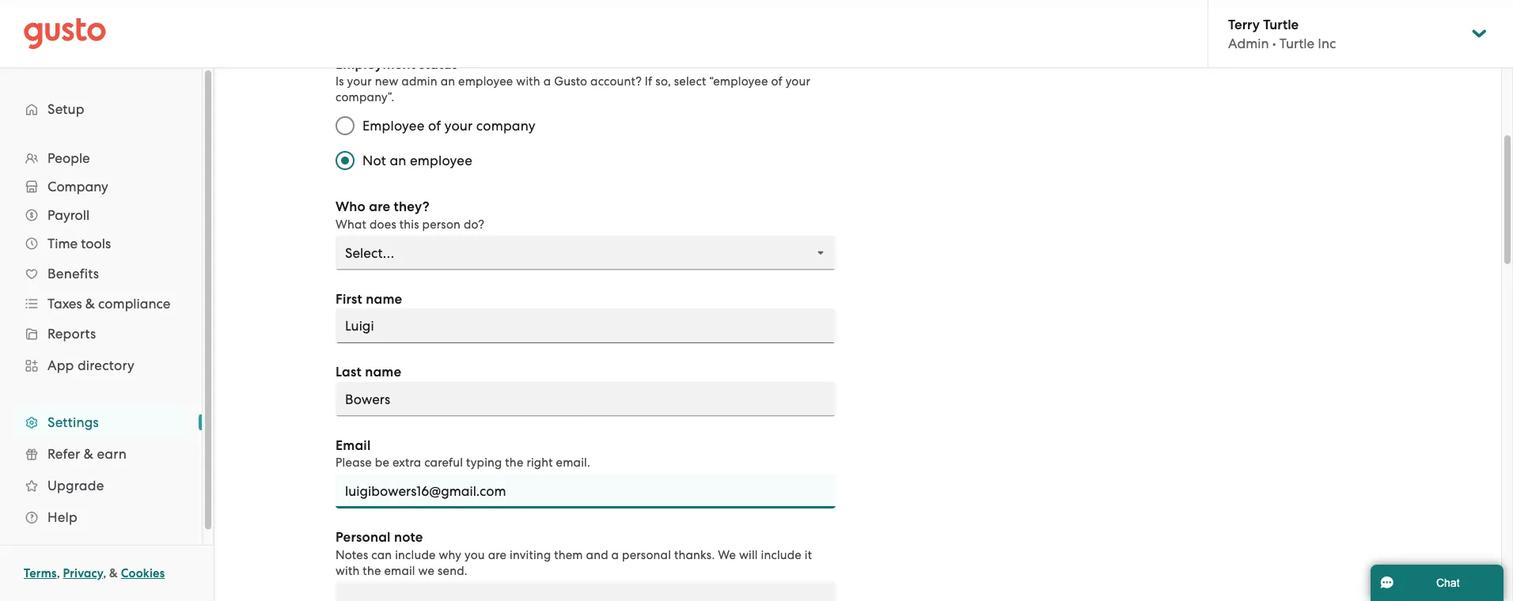 Task type: locate. For each thing, give the bounding box(es) containing it.
, left cookies
[[103, 567, 106, 581]]

email please be extra careful typing the right email.
[[336, 438, 591, 470]]

setup
[[48, 101, 85, 117]]

we
[[718, 549, 736, 562]]

1 horizontal spatial with
[[516, 75, 541, 89]]

company".
[[336, 91, 395, 105]]

upgrade
[[48, 478, 104, 494]]

0 horizontal spatial your
[[347, 75, 372, 89]]

&
[[85, 296, 95, 312], [84, 447, 93, 462], [109, 567, 118, 581]]

, left privacy on the left bottom of the page
[[57, 567, 60, 581]]

company button
[[16, 173, 186, 201]]

the
[[505, 456, 524, 470], [363, 564, 381, 578]]

the inside personal note notes can include why you are inviting them and a personal thanks. we will include it with the email we send.
[[363, 564, 381, 578]]

Not an employee radio
[[328, 144, 363, 179]]

1 horizontal spatial an
[[441, 75, 455, 89]]

0 vertical spatial a
[[544, 75, 551, 89]]

are up does at the top
[[369, 199, 391, 215]]

1 horizontal spatial ,
[[103, 567, 106, 581]]

0 horizontal spatial the
[[363, 564, 381, 578]]

0 vertical spatial &
[[85, 296, 95, 312]]

1 include from the left
[[395, 549, 436, 562]]

an down status
[[441, 75, 455, 89]]

include down the note
[[395, 549, 436, 562]]

0 vertical spatial are
[[369, 199, 391, 215]]

are right you
[[488, 549, 507, 562]]

email
[[336, 438, 371, 454]]

list
[[0, 144, 202, 534]]

1 vertical spatial a
[[612, 549, 619, 562]]

include left it
[[761, 549, 802, 562]]

time tools button
[[16, 230, 186, 258]]

0 vertical spatial the
[[505, 456, 524, 470]]

& right the taxes
[[85, 296, 95, 312]]

with left gusto
[[516, 75, 541, 89]]

gusto navigation element
[[0, 68, 202, 559]]

turtle
[[1264, 16, 1299, 32], [1280, 35, 1315, 51]]

1 vertical spatial are
[[488, 549, 507, 562]]

0 horizontal spatial include
[[395, 549, 436, 562]]

name for first name
[[366, 291, 402, 308]]

personal note notes can include why you are inviting them and a personal thanks. we will include it with the email we send.
[[336, 530, 812, 578]]

personal
[[622, 549, 671, 562]]

refer & earn link
[[16, 440, 186, 469]]

please
[[336, 456, 372, 470]]

right
[[527, 456, 553, 470]]

0 horizontal spatial with
[[336, 564, 360, 578]]

cookies
[[121, 567, 165, 581]]

& for compliance
[[85, 296, 95, 312]]

taxes
[[48, 296, 82, 312]]

0 horizontal spatial are
[[369, 199, 391, 215]]

with inside employment status is your new admin an employee with a gusto account? if so, select "employee of your company".
[[516, 75, 541, 89]]

privacy
[[63, 567, 103, 581]]

with inside personal note notes can include why you are inviting them and a personal thanks. we will include it with the email we send.
[[336, 564, 360, 578]]

reports
[[48, 326, 96, 342]]

the left right
[[505, 456, 524, 470]]

list containing people
[[0, 144, 202, 534]]

name right last
[[365, 365, 402, 381]]

employee up company
[[458, 75, 513, 89]]

an right not
[[390, 153, 407, 169]]

0 horizontal spatial an
[[390, 153, 407, 169]]

the down can
[[363, 564, 381, 578]]

home image
[[24, 18, 106, 49]]

1 vertical spatial the
[[363, 564, 381, 578]]

1 horizontal spatial include
[[761, 549, 802, 562]]

send.
[[438, 564, 468, 578]]

select
[[674, 75, 707, 89]]

a left gusto
[[544, 75, 551, 89]]

app directory
[[48, 358, 135, 374]]

of right "employee on the top of the page
[[771, 75, 783, 89]]

an inside employment status is your new admin an employee with a gusto account? if so, select "employee of your company".
[[441, 75, 455, 89]]

payroll
[[48, 207, 90, 223]]

turtle right •
[[1280, 35, 1315, 51]]

status
[[419, 56, 458, 72]]

•
[[1273, 35, 1277, 51]]

1 vertical spatial of
[[428, 118, 441, 134]]

& inside dropdown button
[[85, 296, 95, 312]]

who
[[336, 199, 366, 215]]

time
[[48, 236, 78, 252]]

1 horizontal spatial are
[[488, 549, 507, 562]]

0 horizontal spatial ,
[[57, 567, 60, 581]]

employee
[[458, 75, 513, 89], [410, 153, 473, 169]]

person
[[422, 218, 461, 232]]

employee down the employee of your company
[[410, 153, 473, 169]]

2 include from the left
[[761, 549, 802, 562]]

terms , privacy , & cookies
[[24, 567, 165, 581]]

1 horizontal spatial a
[[612, 549, 619, 562]]

account?
[[591, 75, 642, 89]]

a right and
[[612, 549, 619, 562]]

this
[[400, 218, 419, 232]]

0 vertical spatial of
[[771, 75, 783, 89]]

thanks.
[[674, 549, 715, 562]]

1 vertical spatial with
[[336, 564, 360, 578]]

0 vertical spatial employee
[[458, 75, 513, 89]]

1 horizontal spatial the
[[505, 456, 524, 470]]

app
[[48, 358, 74, 374]]

0 horizontal spatial a
[[544, 75, 551, 89]]

your up company".
[[347, 75, 372, 89]]

settings
[[48, 415, 99, 431]]

terry
[[1229, 16, 1260, 32]]

"employee
[[710, 75, 768, 89]]

they?
[[394, 199, 430, 215]]

typing
[[466, 456, 502, 470]]

compliance
[[98, 296, 171, 312]]

terry turtle admin • turtle inc
[[1229, 16, 1337, 51]]

name right first
[[366, 291, 402, 308]]

1 vertical spatial &
[[84, 447, 93, 462]]

of up not an employee
[[428, 118, 441, 134]]

of
[[771, 75, 783, 89], [428, 118, 441, 134]]

why
[[439, 549, 462, 562]]

and
[[586, 549, 609, 562]]

turtle up •
[[1264, 16, 1299, 32]]

taxes & compliance
[[48, 296, 171, 312]]

reports link
[[16, 320, 186, 348]]

an
[[441, 75, 455, 89], [390, 153, 407, 169]]

,
[[57, 567, 60, 581], [103, 567, 106, 581]]

terms
[[24, 567, 57, 581]]

& left cookies
[[109, 567, 118, 581]]

with
[[516, 75, 541, 89], [336, 564, 360, 578]]

1 vertical spatial name
[[365, 365, 402, 381]]

0 vertical spatial with
[[516, 75, 541, 89]]

0 vertical spatial name
[[366, 291, 402, 308]]

inc
[[1318, 35, 1337, 51]]

& left earn
[[84, 447, 93, 462]]

name
[[366, 291, 402, 308], [365, 365, 402, 381]]

Last name field
[[336, 382, 836, 417]]

0 vertical spatial an
[[441, 75, 455, 89]]

chat button
[[1371, 565, 1504, 602]]

with down notes
[[336, 564, 360, 578]]

include
[[395, 549, 436, 562], [761, 549, 802, 562]]

your right "employee on the top of the page
[[786, 75, 811, 89]]

a inside personal note notes can include why you are inviting them and a personal thanks. we will include it with the email we send.
[[612, 549, 619, 562]]

name for last name
[[365, 365, 402, 381]]

your left company
[[445, 118, 473, 134]]

1 horizontal spatial of
[[771, 75, 783, 89]]



Task type: vqa. For each thing, say whether or not it's contained in the screenshot.
thousands
no



Task type: describe. For each thing, give the bounding box(es) containing it.
1 vertical spatial turtle
[[1280, 35, 1315, 51]]

last name
[[336, 365, 402, 381]]

terms link
[[24, 567, 57, 581]]

new
[[375, 75, 399, 89]]

email.
[[556, 456, 591, 470]]

refer
[[48, 447, 80, 462]]

be
[[375, 456, 390, 470]]

who are they? what does this person do?
[[336, 199, 485, 232]]

will
[[739, 549, 758, 562]]

0 horizontal spatial of
[[428, 118, 441, 134]]

2 , from the left
[[103, 567, 106, 581]]

chat
[[1437, 577, 1460, 589]]

notes
[[336, 549, 368, 562]]

time tools
[[48, 236, 111, 252]]

are inside personal note notes can include why you are inviting them and a personal thanks. we will include it with the email we send.
[[488, 549, 507, 562]]

careful
[[424, 456, 463, 470]]

app directory link
[[16, 352, 186, 380]]

Email field
[[336, 475, 836, 509]]

upgrade link
[[16, 472, 186, 500]]

a inside employment status is your new admin an employee with a gusto account? if so, select "employee of your company".
[[544, 75, 551, 89]]

company
[[476, 118, 536, 134]]

0 vertical spatial turtle
[[1264, 16, 1299, 32]]

people
[[48, 150, 90, 166]]

gusto
[[554, 75, 588, 89]]

privacy link
[[63, 567, 103, 581]]

payroll button
[[16, 201, 186, 230]]

setup link
[[16, 95, 186, 124]]

the inside email please be extra careful typing the right email.
[[505, 456, 524, 470]]

not
[[363, 153, 386, 169]]

employee
[[363, 118, 425, 134]]

1 vertical spatial employee
[[410, 153, 473, 169]]

admin
[[1229, 35, 1270, 51]]

of inside employment status is your new admin an employee with a gusto account? if so, select "employee of your company".
[[771, 75, 783, 89]]

employment status is your new admin an employee with a gusto account? if so, select "employee of your company".
[[336, 56, 811, 105]]

settings link
[[16, 409, 186, 437]]

email
[[384, 564, 415, 578]]

first name
[[336, 291, 402, 308]]

we
[[418, 564, 435, 578]]

1 vertical spatial an
[[390, 153, 407, 169]]

1 , from the left
[[57, 567, 60, 581]]

personal
[[336, 530, 391, 546]]

is
[[336, 75, 344, 89]]

employment
[[336, 56, 416, 72]]

help link
[[16, 504, 186, 532]]

Employee of your company radio
[[328, 109, 363, 144]]

cookies button
[[121, 564, 165, 583]]

1 horizontal spatial your
[[445, 118, 473, 134]]

tools
[[81, 236, 111, 252]]

extra
[[393, 456, 421, 470]]

2 vertical spatial &
[[109, 567, 118, 581]]

employee inside employment status is your new admin an employee with a gusto account? if so, select "employee of your company".
[[458, 75, 513, 89]]

first
[[336, 291, 363, 308]]

refer & earn
[[48, 447, 127, 462]]

people button
[[16, 144, 186, 173]]

directory
[[77, 358, 135, 374]]

what
[[336, 218, 367, 232]]

so,
[[656, 75, 671, 89]]

taxes & compliance button
[[16, 290, 186, 318]]

not an employee
[[363, 153, 473, 169]]

First name field
[[336, 309, 836, 344]]

them
[[554, 549, 583, 562]]

& for earn
[[84, 447, 93, 462]]

employee of your company
[[363, 118, 536, 134]]

do?
[[464, 218, 485, 232]]

it
[[805, 549, 812, 562]]

inviting
[[510, 549, 551, 562]]

2 horizontal spatial your
[[786, 75, 811, 89]]

company
[[48, 179, 108, 195]]

does
[[370, 218, 397, 232]]

if
[[645, 75, 653, 89]]

note
[[394, 530, 423, 546]]

benefits link
[[16, 260, 186, 288]]

are inside who are they? what does this person do?
[[369, 199, 391, 215]]

last
[[336, 365, 362, 381]]

earn
[[97, 447, 127, 462]]

admin
[[402, 75, 438, 89]]

help
[[48, 510, 78, 526]]

you
[[465, 549, 485, 562]]

can
[[372, 549, 392, 562]]



